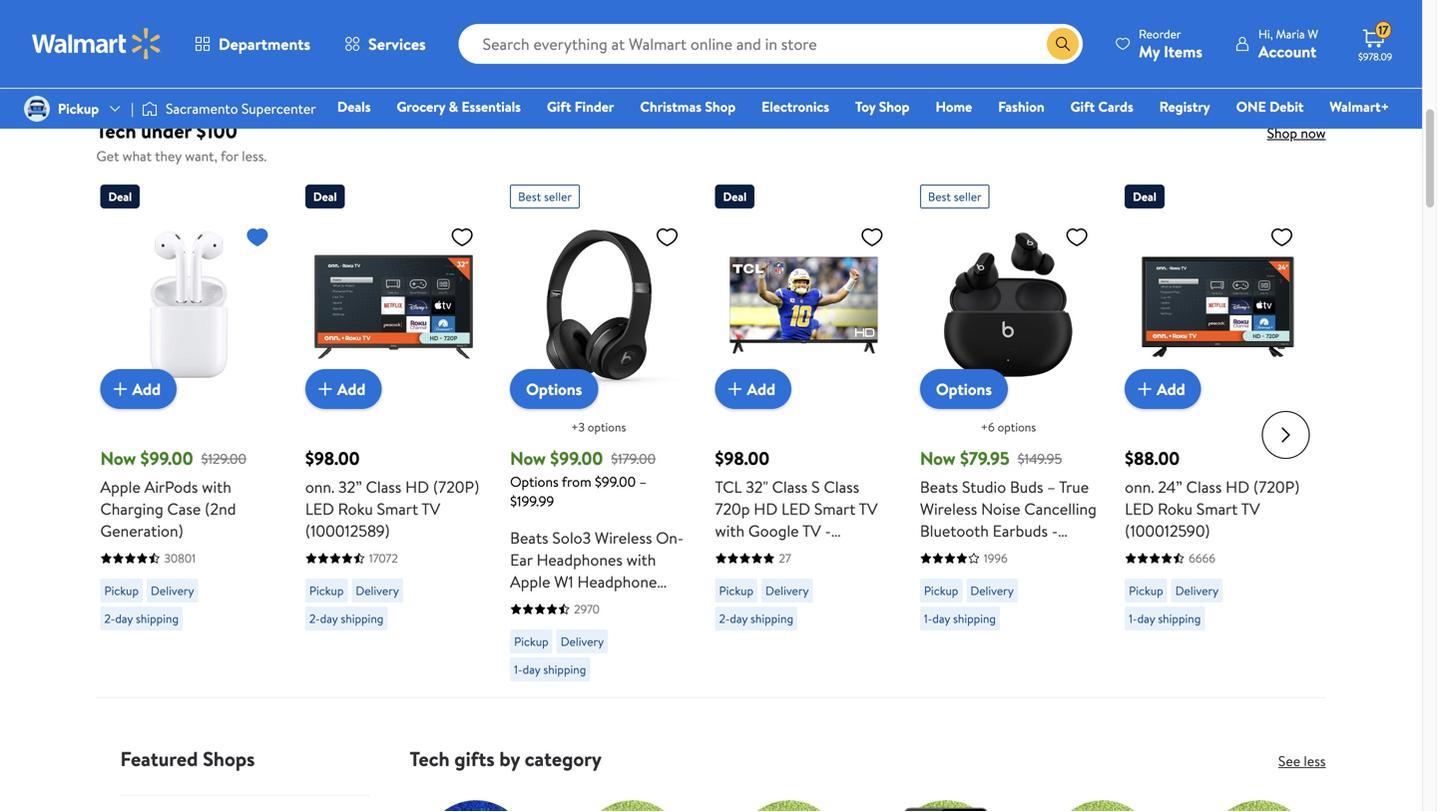 Task type: vqa. For each thing, say whether or not it's contained in the screenshot.
BY
yes



Task type: locate. For each thing, give the bounding box(es) containing it.
1 horizontal spatial $98.00
[[715, 446, 770, 471]]

1 horizontal spatial best
[[928, 188, 951, 205]]

3 2-day shipping from the left
[[719, 611, 794, 628]]

1 horizontal spatial beats
[[920, 476, 959, 498]]

best seller for now $79.95
[[928, 188, 982, 205]]

tcl 32" class s class 720p hd led smart tv with google tv - 32s250g (new) image
[[715, 216, 892, 393]]

1- down 'chip'
[[514, 662, 523, 679]]

0 horizontal spatial roku
[[338, 498, 373, 520]]

1 vertical spatial apple
[[510, 571, 551, 593]]

1 options from the left
[[588, 419, 626, 436]]

now for now $99.00 $129.00 apple airpods with charging case (2nd generation)
[[100, 446, 136, 471]]

with
[[202, 476, 231, 498], [715, 520, 745, 542], [627, 549, 656, 571]]

(720p) inside $88.00 onn. 24" class hd (720p) led roku smart tv (100012590)
[[1254, 476, 1300, 498]]

1 horizontal spatial wireless
[[920, 498, 978, 520]]

0 horizontal spatial -
[[546, 593, 553, 615]]

2 best seller from the left
[[928, 188, 982, 205]]

now for now $99.00 $179.00 options from $99.00 – $199.99
[[510, 446, 546, 471]]

– inside now $79.95 $149.95 beats studio buds – true wireless noise cancelling bluetooth earbuds - black
[[1048, 476, 1056, 498]]

pickup down generation)
[[104, 583, 139, 600]]

2 add button from the left
[[305, 370, 382, 409]]

beats studio buds – true wireless noise cancelling bluetooth earbuds - black image
[[920, 216, 1097, 393]]

2 horizontal spatial smart
[[1197, 498, 1238, 520]]

toy
[[856, 97, 876, 116]]

1 onn. from the left
[[305, 476, 335, 498]]

options link for now $99.00
[[510, 370, 598, 409]]

2 add to cart image from the left
[[313, 378, 337, 401]]

best down the 'home'
[[928, 188, 951, 205]]

onn.
[[305, 476, 335, 498], [1125, 476, 1155, 498]]

0 horizontal spatial led
[[305, 498, 334, 520]]

2 horizontal spatial now
[[920, 446, 956, 471]]

electronics
[[762, 97, 830, 116]]

seller down the 'home'
[[954, 188, 982, 205]]

class right s
[[824, 476, 860, 498]]

options for now $99.00
[[588, 419, 626, 436]]

2 horizontal spatial with
[[715, 520, 745, 542]]

0 horizontal spatial 2-day shipping
[[104, 611, 179, 628]]

now for now $79.95 $149.95 beats studio buds – true wireless noise cancelling bluetooth earbuds - black
[[920, 446, 956, 471]]

best seller down the 'home'
[[928, 188, 982, 205]]

2-day shipping
[[104, 611, 179, 628], [309, 611, 384, 628], [719, 611, 794, 628]]

1 horizontal spatial shop
[[879, 97, 910, 116]]

hd inside $88.00 onn. 24" class hd (720p) led roku smart tv (100012590)
[[1226, 476, 1250, 498]]

+6 options
[[981, 419, 1036, 436]]

fashion
[[999, 97, 1045, 116]]

beats inside now $79.95 $149.95 beats studio buds – true wireless noise cancelling bluetooth earbuds - black
[[920, 476, 959, 498]]

onn. left 32"
[[305, 476, 335, 498]]

home
[[936, 97, 973, 116]]

class right 24"
[[1187, 476, 1222, 498]]

beats solo3 wireless on- ear headphones with apple w1 headphone chip - black
[[510, 527, 684, 615]]

add to cart image
[[108, 378, 132, 401], [313, 378, 337, 401], [723, 378, 747, 401]]

led left 24"
[[1125, 498, 1154, 520]]

0 horizontal spatial onn.
[[305, 476, 335, 498]]

apple inside now $99.00 $129.00 apple airpods with charging case (2nd generation)
[[100, 476, 141, 498]]

shipping down 27
[[751, 611, 794, 628]]

wireless left noise
[[920, 498, 978, 520]]

2 horizontal spatial 1-day shipping
[[1129, 611, 1201, 628]]

options for now $79.95
[[936, 379, 992, 400]]

class right 32"
[[366, 476, 402, 498]]

tech left the gifts
[[410, 745, 450, 773]]

2 seller from the left
[[954, 188, 982, 205]]

1 horizontal spatial onn.
[[1125, 476, 1155, 498]]

2 onn. from the left
[[1125, 476, 1155, 498]]

black inside now $79.95 $149.95 beats studio buds – true wireless noise cancelling bluetooth earbuds - black
[[920, 542, 957, 564]]

3 add to cart image from the left
[[723, 378, 747, 401]]

0 vertical spatial apple
[[100, 476, 141, 498]]

options for now $99.00
[[526, 379, 582, 400]]

best for now $99.00
[[518, 188, 541, 205]]

delivery down the 6666
[[1176, 583, 1219, 600]]

1 horizontal spatial (720p)
[[1254, 476, 1300, 498]]

2-
[[104, 611, 115, 628], [309, 611, 320, 628], [719, 611, 730, 628]]

2 best from the left
[[928, 188, 951, 205]]

1 horizontal spatial hd
[[754, 498, 778, 520]]

– down $179.00
[[639, 472, 647, 492]]

options inside product group
[[936, 379, 992, 400]]

black down headphones
[[556, 593, 593, 615]]

2 (720p) from the left
[[1254, 476, 1300, 498]]

seller down the gift finder link
[[544, 188, 572, 205]]

1 horizontal spatial options
[[998, 419, 1036, 436]]

1 class from the left
[[366, 476, 402, 498]]

- right the google
[[825, 520, 831, 542]]

0 horizontal spatial best
[[518, 188, 541, 205]]

– for $79.95
[[1048, 476, 1056, 498]]

tv inside $98.00 onn. 32" class hd (720p) led roku smart tv (100012589)
[[422, 498, 441, 520]]

1 horizontal spatial tech
[[410, 745, 450, 773]]

1 $98.00 from the left
[[305, 446, 360, 471]]

tech inside tech under $100 get what they want, for less.
[[96, 117, 136, 145]]

(720p) inside $98.00 onn. 32" class hd (720p) led roku smart tv (100012589)
[[433, 476, 480, 498]]

delivery down 27
[[766, 583, 809, 600]]

0 horizontal spatial now
[[100, 446, 136, 471]]

2- down (100012589)
[[309, 611, 320, 628]]

pickup down (100012590)
[[1129, 583, 1164, 600]]

beats solo3 wireless on-ear headphones with apple w1 headphone chip - black image
[[510, 216, 687, 393]]

options left from
[[510, 472, 559, 492]]

1 horizontal spatial best seller
[[928, 188, 982, 205]]

onn. 24" class hd (720p) led roku smart tv (100012590) image
[[1125, 216, 1302, 393]]

gift
[[547, 97, 571, 116], [1071, 97, 1095, 116]]

2 gift from the left
[[1071, 97, 1095, 116]]

tech for tech under $100 get what they want, for less.
[[96, 117, 136, 145]]

featured
[[120, 745, 198, 773]]

pickup down bluetooth at bottom
[[924, 583, 959, 600]]

0 horizontal spatial best seller
[[518, 188, 572, 205]]

class
[[366, 476, 402, 498], [772, 476, 808, 498], [824, 476, 860, 498], [1187, 476, 1222, 498]]

with down $129.00
[[202, 476, 231, 498]]

shop right toy
[[879, 97, 910, 116]]

options up +6
[[936, 379, 992, 400]]

shop down 'debit'
[[1267, 123, 1298, 143]]

smart inside $88.00 onn. 24" class hd (720p) led roku smart tv (100012590)
[[1197, 498, 1238, 520]]

1-
[[924, 611, 933, 628], [1129, 611, 1138, 628], [514, 662, 523, 679]]

- right the earbuds
[[1052, 520, 1058, 542]]

1 horizontal spatial apple
[[510, 571, 551, 593]]

0 horizontal spatial apple
[[100, 476, 141, 498]]

with right headphones
[[627, 549, 656, 571]]

options right +3
[[588, 419, 626, 436]]

best seller down gift finder
[[518, 188, 572, 205]]

roku up 17072
[[338, 498, 373, 520]]

0 vertical spatial wireless
[[920, 498, 978, 520]]

with left the google
[[715, 520, 745, 542]]

tv right 24"
[[1242, 498, 1260, 520]]

onn. inside $88.00 onn. 24" class hd (720p) led roku smart tv (100012590)
[[1125, 476, 1155, 498]]

seller for now $79.95
[[954, 188, 982, 205]]

2 horizontal spatial shop
[[1267, 123, 1298, 143]]

3 led from the left
[[1125, 498, 1154, 520]]

1 horizontal spatial smart
[[814, 498, 856, 520]]

- right 'chip'
[[546, 593, 553, 615]]

product group
[[100, 0, 277, 85], [510, 0, 687, 85], [715, 0, 892, 85], [920, 0, 1097, 85], [1125, 0, 1302, 85], [100, 177, 277, 690], [305, 177, 482, 690], [510, 177, 687, 690], [715, 177, 892, 690], [920, 177, 1097, 690], [1125, 177, 1302, 690]]

now inside "now $99.00 $179.00 options from $99.00 – $199.99"
[[510, 446, 546, 471]]

roku inside $98.00 onn. 32" class hd (720p) led roku smart tv (100012589)
[[338, 498, 373, 520]]

2-day shipping down 30801 on the left
[[104, 611, 179, 628]]

(720p) down next slide for product carousel list icon
[[1254, 476, 1300, 498]]

gift left finder on the left
[[547, 97, 571, 116]]

class inside $98.00 onn. 32" class hd (720p) led roku smart tv (100012589)
[[366, 476, 402, 498]]

1 now from the left
[[100, 446, 136, 471]]

add to cart image for tcl
[[723, 378, 747, 401]]

2 now from the left
[[510, 446, 546, 471]]

grocery & essentials
[[397, 97, 521, 116]]

1 2- from the left
[[104, 611, 115, 628]]

best down essentials
[[518, 188, 541, 205]]

– left the "true"
[[1048, 476, 1056, 498]]

1-day shipping down 'chip'
[[514, 662, 586, 679]]

1 best from the left
[[518, 188, 541, 205]]

options right +6
[[998, 419, 1036, 436]]

list
[[398, 772, 1338, 812]]

beats
[[920, 476, 959, 498], [510, 527, 549, 549]]

smart up (new)
[[814, 498, 856, 520]]

1 led from the left
[[305, 498, 334, 520]]

beats inside beats solo3 wireless on- ear headphones with apple w1 headphone chip - black
[[510, 527, 549, 549]]

30801
[[164, 550, 196, 567]]

class left s
[[772, 476, 808, 498]]

1 horizontal spatial gift
[[1071, 97, 1095, 116]]

hd for $88.00
[[1226, 476, 1250, 498]]

home link
[[927, 96, 982, 117]]

led
[[305, 498, 334, 520], [782, 498, 811, 520], [1125, 498, 1154, 520]]

pickup down 'chip'
[[514, 634, 549, 651]]

one debit link
[[1228, 96, 1313, 117]]

(2nd
[[205, 498, 236, 520]]

pickup
[[58, 99, 99, 118], [104, 583, 139, 600], [309, 583, 344, 600], [719, 583, 754, 600], [924, 583, 959, 600], [1129, 583, 1164, 600], [514, 634, 549, 651]]

2 roku from the left
[[1158, 498, 1193, 520]]

1 horizontal spatial –
[[1048, 476, 1056, 498]]

1 horizontal spatial led
[[782, 498, 811, 520]]

2 add from the left
[[337, 378, 366, 400]]

roku down $88.00
[[1158, 498, 1193, 520]]

day down (100012590)
[[1138, 611, 1156, 628]]

32s250g
[[715, 542, 780, 564]]

2 $98.00 from the left
[[715, 446, 770, 471]]

day down (100012589)
[[320, 611, 338, 628]]

1 horizontal spatial 1-day shipping
[[924, 611, 996, 628]]

now $79.95 $149.95 beats studio buds – true wireless noise cancelling bluetooth earbuds - black
[[920, 446, 1097, 564]]

0 horizontal spatial hd
[[405, 476, 429, 498]]

1-day shipping down the 6666
[[1129, 611, 1201, 628]]

one debit
[[1237, 97, 1304, 116]]

2 horizontal spatial hd
[[1226, 476, 1250, 498]]

departments
[[219, 33, 311, 55]]

category
[[525, 745, 602, 773]]

2 2-day shipping from the left
[[309, 611, 384, 628]]

sacramento
[[166, 99, 238, 118]]

$98.00 inside "$98.00 tcl 32" class s class 720p hd led smart tv with google tv - 32s250g (new)"
[[715, 446, 770, 471]]

options up +3
[[526, 379, 582, 400]]

options link
[[510, 370, 598, 409], [920, 370, 1008, 409]]

add button
[[100, 370, 177, 409], [305, 370, 382, 409], [715, 370, 792, 409], [1125, 370, 1202, 409]]

2 options from the left
[[998, 419, 1036, 436]]

32"
[[746, 476, 768, 498]]

1 vertical spatial with
[[715, 520, 745, 542]]

1 seller from the left
[[544, 188, 572, 205]]

black
[[920, 542, 957, 564], [556, 593, 593, 615]]

tech up 'get'
[[96, 117, 136, 145]]

$98.00
[[305, 446, 360, 471], [715, 446, 770, 471]]

$99.00 for now $99.00 $179.00 options from $99.00 – $199.99
[[550, 446, 603, 471]]

day down generation)
[[115, 611, 133, 628]]

1 vertical spatial tech
[[410, 745, 450, 773]]

options link up +3
[[510, 370, 598, 409]]

shop right christmas
[[705, 97, 736, 116]]

27
[[779, 550, 792, 567]]

–
[[639, 472, 647, 492], [1048, 476, 1056, 498]]

1 horizontal spatial black
[[920, 542, 957, 564]]

departments button
[[178, 20, 328, 68]]

deal for $99.00
[[108, 188, 132, 205]]

– inside "now $99.00 $179.00 options from $99.00 – $199.99"
[[639, 472, 647, 492]]

2 led from the left
[[782, 498, 811, 520]]

1 add button from the left
[[100, 370, 177, 409]]

for
[[221, 146, 239, 166]]

pickup down 32s250g
[[719, 583, 754, 600]]

$98.00 up 32"
[[305, 446, 360, 471]]

now up charging
[[100, 446, 136, 471]]

add button for $99.00
[[100, 370, 177, 409]]

tv right 32"
[[422, 498, 441, 520]]

&
[[449, 97, 458, 116]]

now inside now $79.95 $149.95 beats studio buds – true wireless noise cancelling bluetooth earbuds - black
[[920, 446, 956, 471]]

1 (720p) from the left
[[433, 476, 480, 498]]

s
[[812, 476, 820, 498]]

hi,
[[1259, 25, 1273, 42]]

0 horizontal spatial smart
[[377, 498, 418, 520]]

$98.00 for $98.00 onn. 32" class hd (720p) led roku smart tv (100012589)
[[305, 446, 360, 471]]

wireless
[[920, 498, 978, 520], [595, 527, 652, 549]]

0 horizontal spatial (720p)
[[433, 476, 480, 498]]

0 horizontal spatial wireless
[[595, 527, 652, 549]]

beats left studio
[[920, 476, 959, 498]]

1 horizontal spatial now
[[510, 446, 546, 471]]

beats down '$199.99' at the bottom of page
[[510, 527, 549, 549]]

1 vertical spatial black
[[556, 593, 593, 615]]

led left s
[[782, 498, 811, 520]]

led inside $88.00 onn. 24" class hd (720p) led roku smart tv (100012590)
[[1125, 498, 1154, 520]]

onn. for $98.00
[[305, 476, 335, 498]]

best seller
[[518, 188, 572, 205], [928, 188, 982, 205]]

$99.00
[[140, 446, 193, 471], [550, 446, 603, 471], [595, 472, 636, 492]]

2 options link from the left
[[920, 370, 1008, 409]]

$99.00 up from
[[550, 446, 603, 471]]

best
[[518, 188, 541, 205], [928, 188, 951, 205]]

$99.00 up airpods
[[140, 446, 193, 471]]

shipping down 1996
[[953, 611, 996, 628]]

onn. left 24"
[[1125, 476, 1155, 498]]

3 deal from the left
[[723, 188, 747, 205]]

gift for gift finder
[[547, 97, 571, 116]]

2 horizontal spatial -
[[1052, 520, 1058, 542]]

tech
[[96, 117, 136, 145], [410, 745, 450, 773]]

1 horizontal spatial seller
[[954, 188, 982, 205]]

from
[[562, 472, 592, 492]]

roku inside $88.00 onn. 24" class hd (720p) led roku smart tv (100012590)
[[1158, 498, 1193, 520]]

black inside beats solo3 wireless on- ear headphones with apple w1 headphone chip - black
[[556, 593, 593, 615]]

1 horizontal spatial add to cart image
[[313, 378, 337, 401]]

2 horizontal spatial led
[[1125, 498, 1154, 520]]

0 vertical spatial black
[[920, 542, 957, 564]]

1 deal from the left
[[108, 188, 132, 205]]

apple
[[100, 476, 141, 498], [510, 571, 551, 593]]

shop inside christmas shop link
[[705, 97, 736, 116]]

add to cart image for onn.
[[313, 378, 337, 401]]

1 options link from the left
[[510, 370, 598, 409]]

1- down bluetooth at bottom
[[924, 611, 933, 628]]

led left 32"
[[305, 498, 334, 520]]

1 horizontal spatial roku
[[1158, 498, 1193, 520]]

1 vertical spatial wireless
[[595, 527, 652, 549]]

0 horizontal spatial with
[[202, 476, 231, 498]]

0 horizontal spatial $98.00
[[305, 446, 360, 471]]

now left $79.95
[[920, 446, 956, 471]]

0 horizontal spatial beats
[[510, 527, 549, 549]]

$98.00 up tcl
[[715, 446, 770, 471]]

add to favorites list, beats studio buds – true wireless noise cancelling bluetooth earbuds - black image
[[1065, 224, 1089, 249]]

4 class from the left
[[1187, 476, 1222, 498]]

options link for now $79.95
[[920, 370, 1008, 409]]

hd right 32"
[[405, 476, 429, 498]]

(720p) for $88.00
[[1254, 476, 1300, 498]]

2 2- from the left
[[309, 611, 320, 628]]

32"
[[338, 476, 362, 498]]

2 horizontal spatial 2-day shipping
[[719, 611, 794, 628]]

 image
[[24, 96, 50, 122]]

search icon image
[[1055, 36, 1071, 52]]

2-day shipping for tcl
[[719, 611, 794, 628]]

tv
[[422, 498, 441, 520], [859, 498, 878, 520], [1242, 498, 1260, 520], [803, 520, 821, 542]]

1 gift from the left
[[547, 97, 571, 116]]

tv right s
[[859, 498, 878, 520]]

onn. inside $98.00 onn. 32" class hd (720p) led roku smart tv (100012589)
[[305, 476, 335, 498]]

1 roku from the left
[[338, 498, 373, 520]]

2 horizontal spatial 2-
[[719, 611, 730, 628]]

0 horizontal spatial options
[[588, 419, 626, 436]]

add button for onn.
[[305, 370, 382, 409]]

$98.00 inside $98.00 onn. 32" class hd (720p) led roku smart tv (100012589)
[[305, 446, 360, 471]]

hd right 24"
[[1226, 476, 1250, 498]]

smart
[[377, 498, 418, 520], [814, 498, 856, 520], [1197, 498, 1238, 520]]

delivery down 2970
[[561, 634, 604, 651]]

class inside $88.00 onn. 24" class hd (720p) led roku smart tv (100012590)
[[1187, 476, 1222, 498]]

0 horizontal spatial gift
[[547, 97, 571, 116]]

0 horizontal spatial black
[[556, 593, 593, 615]]

hd inside $98.00 onn. 32" class hd (720p) led roku smart tv (100012589)
[[405, 476, 429, 498]]

onn. for $88.00
[[1125, 476, 1155, 498]]

2 horizontal spatial add to cart image
[[723, 378, 747, 401]]

0 vertical spatial tech
[[96, 117, 136, 145]]

best seller for now $99.00
[[518, 188, 572, 205]]

my
[[1139, 40, 1160, 62]]

 image
[[142, 99, 158, 119]]

wireless up headphone
[[595, 527, 652, 549]]

$99.00 inside now $99.00 $129.00 apple airpods with charging case (2nd generation)
[[140, 446, 193, 471]]

best seller inside product group
[[928, 188, 982, 205]]

hd right 720p
[[754, 498, 778, 520]]

led for $88.00
[[1125, 498, 1154, 520]]

2970
[[574, 601, 600, 618]]

add
[[132, 378, 161, 400], [337, 378, 366, 400], [747, 378, 776, 400], [1157, 378, 1186, 400]]

1 2-day shipping from the left
[[104, 611, 179, 628]]

2- down generation)
[[104, 611, 115, 628]]

services
[[368, 33, 426, 55]]

0 vertical spatial beats
[[920, 476, 959, 498]]

apple left w1
[[510, 571, 551, 593]]

tech under $100 get what they want, for less.
[[96, 117, 267, 166]]

apple up generation)
[[100, 476, 141, 498]]

2 horizontal spatial 1-
[[1129, 611, 1138, 628]]

1 horizontal spatial with
[[627, 549, 656, 571]]

0 vertical spatial with
[[202, 476, 231, 498]]

0 horizontal spatial options link
[[510, 370, 598, 409]]

0 horizontal spatial tech
[[96, 117, 136, 145]]

smart up 17072
[[377, 498, 418, 520]]

1 add from the left
[[132, 378, 161, 400]]

one
[[1237, 97, 1267, 116]]

1 best seller from the left
[[518, 188, 572, 205]]

headphones
[[537, 549, 623, 571]]

3 smart from the left
[[1197, 498, 1238, 520]]

by
[[500, 745, 520, 773]]

1 horizontal spatial 2-day shipping
[[309, 611, 384, 628]]

3 now from the left
[[920, 446, 956, 471]]

now inside now $99.00 $129.00 apple airpods with charging case (2nd generation)
[[100, 446, 136, 471]]

2 class from the left
[[772, 476, 808, 498]]

1 add to cart image from the left
[[108, 378, 132, 401]]

smart inside $98.00 onn. 32" class hd (720p) led roku smart tv (100012589)
[[377, 498, 418, 520]]

3 2- from the left
[[719, 611, 730, 628]]

$98.00 onn. 32" class hd (720p) led roku smart tv (100012589)
[[305, 446, 480, 542]]

2-day shipping down 32s250g
[[719, 611, 794, 628]]

1-day shipping down 1996
[[924, 611, 996, 628]]

shop inside 'toy shop' link
[[879, 97, 910, 116]]

1 horizontal spatial 1-
[[924, 611, 933, 628]]

0 horizontal spatial add to cart image
[[108, 378, 132, 401]]

black left 1996
[[920, 542, 957, 564]]

deals link
[[328, 96, 380, 117]]

christmas shop link
[[631, 96, 745, 117]]

1 smart from the left
[[377, 498, 418, 520]]

0 horizontal spatial –
[[639, 472, 647, 492]]

0 horizontal spatial seller
[[544, 188, 572, 205]]

1 horizontal spatial -
[[825, 520, 831, 542]]

buds
[[1010, 476, 1044, 498]]

(720p) for $98.00
[[433, 476, 480, 498]]

(100012590)
[[1125, 520, 1210, 542]]

hd
[[405, 476, 429, 498], [1226, 476, 1250, 498], [754, 498, 778, 520]]

(720p) left '$199.99' at the bottom of page
[[433, 476, 480, 498]]

3 add button from the left
[[715, 370, 792, 409]]

1 horizontal spatial 2-
[[309, 611, 320, 628]]

apple inside beats solo3 wireless on- ear headphones with apple w1 headphone chip - black
[[510, 571, 551, 593]]

2- down 32s250g
[[719, 611, 730, 628]]

1- down (100012590)
[[1129, 611, 1138, 628]]

- inside now $79.95 $149.95 beats studio buds – true wireless noise cancelling bluetooth earbuds - black
[[1052, 520, 1058, 542]]

debit
[[1270, 97, 1304, 116]]

smart up the 6666
[[1197, 498, 1238, 520]]

2- for onn.
[[309, 611, 320, 628]]

0 horizontal spatial shop
[[705, 97, 736, 116]]

roku
[[338, 498, 373, 520], [1158, 498, 1193, 520]]

led inside $98.00 onn. 32" class hd (720p) led roku smart tv (100012589)
[[305, 498, 334, 520]]

3 add from the left
[[747, 378, 776, 400]]

with inside now $99.00 $129.00 apple airpods with charging case (2nd generation)
[[202, 476, 231, 498]]

2 smart from the left
[[814, 498, 856, 520]]

1 horizontal spatial options link
[[920, 370, 1008, 409]]

gift left the cards
[[1071, 97, 1095, 116]]

4 add button from the left
[[1125, 370, 1202, 409]]

smart for $98.00
[[377, 498, 418, 520]]

Walmart Site-Wide search field
[[459, 24, 1083, 64]]

2 vertical spatial with
[[627, 549, 656, 571]]

2 deal from the left
[[313, 188, 337, 205]]

fashion link
[[990, 96, 1054, 117]]

1 vertical spatial beats
[[510, 527, 549, 549]]

0 horizontal spatial 2-
[[104, 611, 115, 628]]

now up '$199.99' at the bottom of page
[[510, 446, 546, 471]]



Task type: describe. For each thing, give the bounding box(es) containing it.
smart for $88.00
[[1197, 498, 1238, 520]]

add to favorites list, tcl 32" class s class 720p hd led smart tv with google tv - 32s250g (new) image
[[860, 224, 884, 249]]

apple airpods with charging case (2nd generation) image
[[100, 216, 277, 393]]

gift finder
[[547, 97, 614, 116]]

1- for $79.95
[[924, 611, 933, 628]]

essentials
[[462, 97, 521, 116]]

reorder my items
[[1139, 25, 1203, 62]]

shop for christmas shop
[[705, 97, 736, 116]]

best for now $79.95
[[928, 188, 951, 205]]

grocery
[[397, 97, 446, 116]]

$199.99
[[510, 492, 554, 511]]

24"
[[1158, 476, 1183, 498]]

$978.09
[[1359, 50, 1393, 63]]

less
[[1304, 752, 1326, 771]]

add to cart image for $99.00
[[108, 378, 132, 401]]

with inside "$98.00 tcl 32" class s class 720p hd led smart tv with google tv - 32s250g (new)"
[[715, 520, 745, 542]]

deal for tcl
[[723, 188, 747, 205]]

day down 32s250g
[[730, 611, 748, 628]]

tech gifts by category
[[410, 745, 602, 773]]

seller for now $99.00
[[544, 188, 572, 205]]

shops
[[203, 745, 255, 773]]

wireless inside now $79.95 $149.95 beats studio buds – true wireless noise cancelling bluetooth earbuds - black
[[920, 498, 978, 520]]

led for $98.00
[[305, 498, 334, 520]]

1-day shipping for $79.95
[[924, 611, 996, 628]]

3 class from the left
[[824, 476, 860, 498]]

options for now $79.95
[[998, 419, 1036, 436]]

see less
[[1279, 752, 1326, 771]]

account
[[1259, 40, 1317, 62]]

toy shop
[[856, 97, 910, 116]]

cards
[[1099, 97, 1134, 116]]

see
[[1279, 752, 1301, 771]]

add for tcl
[[747, 378, 776, 400]]

on-
[[656, 527, 684, 549]]

product group containing $88.00
[[1125, 177, 1302, 690]]

hi, maria w account
[[1259, 25, 1319, 62]]

finder
[[575, 97, 614, 116]]

noise
[[981, 498, 1021, 520]]

now
[[1301, 123, 1326, 143]]

0 horizontal spatial 1-
[[514, 662, 523, 679]]

bluetooth
[[920, 520, 989, 542]]

$79.95
[[960, 446, 1010, 471]]

Search search field
[[459, 24, 1083, 64]]

1996
[[984, 550, 1008, 567]]

class for $98.00 onn. 32" class hd (720p) led roku smart tv (100012589)
[[366, 476, 402, 498]]

– for $99.00
[[639, 472, 647, 492]]

shipping down 2970
[[543, 662, 586, 679]]

$129.00
[[201, 449, 247, 469]]

add to favorites list, onn. 24" class hd (720p) led roku smart tv (100012590) image
[[1270, 224, 1294, 249]]

hd inside "$98.00 tcl 32" class s class 720p hd led smart tv with google tv - 32s250g (new)"
[[754, 498, 778, 520]]

maria
[[1276, 25, 1305, 42]]

remove from favorites list, apple airpods with charging case (2nd generation) image
[[245, 224, 269, 249]]

4 add from the left
[[1157, 378, 1186, 400]]

led inside "$98.00 tcl 32" class s class 720p hd led smart tv with google tv - 32s250g (new)"
[[782, 498, 811, 520]]

reorder
[[1139, 25, 1182, 42]]

$98.00 for $98.00 tcl 32" class s class 720p hd led smart tv with google tv - 32s250g (new)
[[715, 446, 770, 471]]

$88.00
[[1125, 446, 1180, 471]]

2- for tcl
[[719, 611, 730, 628]]

onn. 32" class hd (720p) led roku smart tv (100012589) image
[[305, 216, 482, 393]]

add for $99.00
[[132, 378, 161, 400]]

grocery & essentials link
[[388, 96, 530, 117]]

$98.00 tcl 32" class s class 720p hd led smart tv with google tv - 32s250g (new)
[[715, 446, 878, 564]]

delivery down 1996
[[971, 583, 1014, 600]]

shipping down the 6666
[[1158, 611, 1201, 628]]

(100012589)
[[305, 520, 390, 542]]

gift cards
[[1071, 97, 1134, 116]]

+6
[[981, 419, 995, 436]]

toy shop link
[[847, 96, 919, 117]]

gift for gift cards
[[1071, 97, 1095, 116]]

day down bluetooth at bottom
[[933, 611, 951, 628]]

delivery down 30801 on the left
[[151, 583, 194, 600]]

2-day shipping for onn.
[[309, 611, 384, 628]]

tv right the google
[[803, 520, 821, 542]]

day down 'chip'
[[523, 662, 541, 679]]

options inside "now $99.00 $179.00 options from $99.00 – $199.99"
[[510, 472, 559, 492]]

walmart image
[[32, 28, 162, 60]]

items
[[1164, 40, 1203, 62]]

pickup down (100012589)
[[309, 583, 344, 600]]

registry
[[1160, 97, 1211, 116]]

deal for onn.
[[313, 188, 337, 205]]

$99.00 for now $99.00 $129.00 apple airpods with charging case (2nd generation)
[[140, 446, 193, 471]]

$100
[[196, 117, 237, 145]]

walmart+ link
[[1321, 96, 1399, 117]]

case
[[167, 498, 201, 520]]

add for onn.
[[337, 378, 366, 400]]

shipping down 30801 on the left
[[136, 611, 179, 628]]

add to favorites list, beats solo3 wireless on-ear headphones with apple w1 headphone chip - black image
[[655, 224, 679, 249]]

add button for tcl
[[715, 370, 792, 409]]

- inside beats solo3 wireless on- ear headphones with apple w1 headphone chip - black
[[546, 593, 553, 615]]

roku for $98.00
[[338, 498, 373, 520]]

registry link
[[1151, 96, 1220, 117]]

airpods
[[144, 476, 198, 498]]

(new)
[[783, 542, 825, 564]]

true
[[1060, 476, 1089, 498]]

solo3
[[552, 527, 591, 549]]

product group containing now $79.95
[[920, 177, 1097, 690]]

headphone
[[578, 571, 657, 593]]

next slide for product carousel list image
[[1262, 411, 1310, 459]]

add to favorites list, onn. 32" class hd (720p) led roku smart tv (100012589) image
[[450, 224, 474, 249]]

see less button
[[1279, 752, 1326, 771]]

smart inside "$98.00 tcl 32" class s class 720p hd led smart tv with google tv - 32s250g (new)"
[[814, 498, 856, 520]]

electronics link
[[753, 96, 839, 117]]

charging
[[100, 498, 163, 520]]

less.
[[242, 146, 267, 166]]

christmas
[[640, 97, 702, 116]]

add to cart image
[[1133, 378, 1157, 401]]

generation)
[[100, 520, 183, 542]]

chip
[[510, 593, 543, 615]]

they
[[155, 146, 182, 166]]

6666
[[1189, 550, 1216, 567]]

- inside "$98.00 tcl 32" class s class 720p hd led smart tv with google tv - 32s250g (new)"
[[825, 520, 831, 542]]

17
[[1379, 22, 1389, 39]]

now $99.00 $129.00 apple airpods with charging case (2nd generation)
[[100, 446, 247, 542]]

1-day shipping for onn.
[[1129, 611, 1201, 628]]

shop now link
[[1267, 123, 1326, 143]]

shop now
[[1267, 123, 1326, 143]]

tv inside $88.00 onn. 24" class hd (720p) led roku smart tv (100012590)
[[1242, 498, 1260, 520]]

get
[[96, 146, 119, 166]]

with inside beats solo3 wireless on- ear headphones with apple w1 headphone chip - black
[[627, 549, 656, 571]]

ear
[[510, 549, 533, 571]]

2- for $99.00
[[104, 611, 115, 628]]

shop for toy shop
[[879, 97, 910, 116]]

|
[[131, 99, 134, 118]]

shipping down 17072
[[341, 611, 384, 628]]

tcl
[[715, 476, 742, 498]]

cancelling
[[1025, 498, 1097, 520]]

sacramento supercenter
[[166, 99, 316, 118]]

0 horizontal spatial 1-day shipping
[[514, 662, 586, 679]]

delivery down 17072
[[356, 583, 399, 600]]

2-day shipping for $99.00
[[104, 611, 179, 628]]

roku for $88.00
[[1158, 498, 1193, 520]]

720p
[[715, 498, 750, 520]]

wireless inside beats solo3 wireless on- ear headphones with apple w1 headphone chip - black
[[595, 527, 652, 549]]

w
[[1308, 25, 1319, 42]]

pickup left |
[[58, 99, 99, 118]]

under
[[141, 117, 192, 145]]

$88.00 onn. 24" class hd (720p) led roku smart tv (100012590)
[[1125, 446, 1300, 542]]

1- for onn.
[[1129, 611, 1138, 628]]

class for $98.00 tcl 32" class s class 720p hd led smart tv with google tv - 32s250g (new)
[[772, 476, 808, 498]]

gift finder link
[[538, 96, 623, 117]]

hd for $98.00
[[405, 476, 429, 498]]

studio
[[962, 476, 1006, 498]]

$179.00
[[611, 449, 656, 469]]

$99.00 down $179.00
[[595, 472, 636, 492]]

w1
[[554, 571, 574, 593]]

4 deal from the left
[[1133, 188, 1157, 205]]

class for $88.00 onn. 24" class hd (720p) led roku smart tv (100012590)
[[1187, 476, 1222, 498]]

tech for tech gifts by category
[[410, 745, 450, 773]]

supercenter
[[242, 99, 316, 118]]

+3
[[571, 419, 585, 436]]



